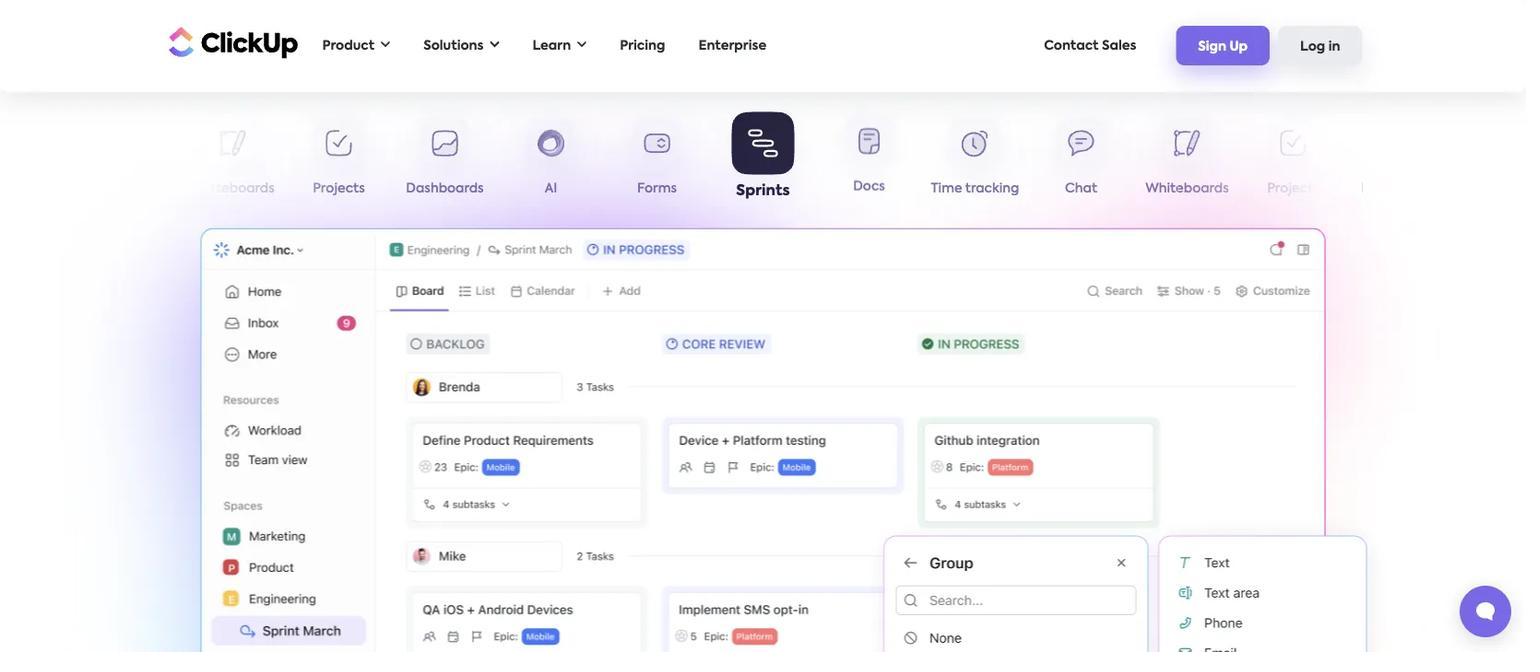 Task type: vqa. For each thing, say whether or not it's contained in the screenshot.
second Dashboards "button"
yes



Task type: locate. For each thing, give the bounding box(es) containing it.
1 horizontal spatial dashboards
[[1361, 183, 1438, 196]]

2 dashboards from the left
[[1361, 183, 1438, 196]]

2 dashboards button from the left
[[1346, 118, 1453, 203]]

dashboards button
[[392, 118, 498, 203], [1346, 118, 1453, 203]]

1 whiteboards button from the left
[[180, 118, 286, 203]]

0 horizontal spatial whiteboards button
[[180, 118, 286, 203]]

sign up
[[1198, 40, 1248, 53]]

whiteboards for first whiteboards button
[[191, 183, 275, 196]]

solutions
[[423, 39, 484, 52]]

1 horizontal spatial chat
[[1065, 183, 1097, 196]]

2 chat from the left
[[1065, 183, 1097, 196]]

1 horizontal spatial projects button
[[1240, 118, 1346, 203]]

0 horizontal spatial dashboards
[[406, 183, 484, 196]]

docs button
[[816, 118, 922, 203]]

projects
[[313, 183, 365, 196], [1267, 183, 1320, 196]]

learn button
[[523, 27, 596, 65]]

clickup image
[[164, 25, 298, 60]]

pricing
[[620, 39, 665, 52]]

contact sales link
[[1035, 27, 1146, 65]]

1 horizontal spatial projects
[[1267, 183, 1320, 196]]

2 projects from the left
[[1267, 183, 1320, 196]]

time tracking
[[931, 183, 1019, 196]]

docs
[[853, 182, 885, 195]]

1 dashboards button from the left
[[392, 118, 498, 203]]

2 projects button from the left
[[1240, 118, 1346, 203]]

0 horizontal spatial chat button
[[74, 118, 180, 203]]

1 horizontal spatial whiteboards button
[[1134, 118, 1240, 203]]

dashboards
[[406, 183, 484, 196], [1361, 183, 1438, 196]]

projects for second projects button from right
[[313, 183, 365, 196]]

whiteboards button
[[180, 118, 286, 203], [1134, 118, 1240, 203]]

0 horizontal spatial whiteboards
[[191, 183, 275, 196]]

tracking
[[965, 183, 1019, 196]]

2 whiteboards button from the left
[[1134, 118, 1240, 203]]

2 chat button from the left
[[1028, 118, 1134, 203]]

projects button
[[286, 118, 392, 203], [1240, 118, 1346, 203]]

1 chat button from the left
[[74, 118, 180, 203]]

chat button
[[74, 118, 180, 203], [1028, 118, 1134, 203]]

sprints
[[736, 184, 790, 198]]

1 whiteboards from the left
[[191, 183, 275, 196]]

0 horizontal spatial projects
[[313, 183, 365, 196]]

2 whiteboards from the left
[[1146, 183, 1229, 196]]

1 projects from the left
[[313, 183, 365, 196]]

0 horizontal spatial dashboards button
[[392, 118, 498, 203]]

forms button
[[604, 118, 710, 203]]

1 horizontal spatial whiteboards
[[1146, 183, 1229, 196]]

1 horizontal spatial chat button
[[1028, 118, 1134, 203]]

1 horizontal spatial dashboards button
[[1346, 118, 1453, 203]]

whiteboards
[[191, 183, 275, 196], [1146, 183, 1229, 196]]

sprints image
[[200, 229, 1326, 653], [860, 516, 1390, 653]]

0 horizontal spatial projects button
[[286, 118, 392, 203]]

up
[[1230, 40, 1248, 53]]

product
[[322, 39, 375, 52]]

0 horizontal spatial chat
[[111, 183, 143, 196]]

chat
[[111, 183, 143, 196], [1065, 183, 1097, 196]]



Task type: describe. For each thing, give the bounding box(es) containing it.
time
[[931, 183, 962, 196]]

sign
[[1198, 40, 1227, 53]]

log in link
[[1278, 26, 1363, 65]]

solutions button
[[414, 27, 509, 65]]

enterprise
[[699, 39, 767, 52]]

sign up button
[[1176, 26, 1270, 65]]

log in
[[1300, 40, 1340, 53]]

pricing link
[[611, 27, 675, 65]]

ai
[[545, 183, 557, 196]]

contact
[[1044, 39, 1099, 52]]

1 projects button from the left
[[286, 118, 392, 203]]

learn
[[533, 39, 571, 52]]

sprints button
[[710, 112, 816, 203]]

ai button
[[498, 118, 604, 203]]

contact sales
[[1044, 39, 1137, 52]]

1 dashboards from the left
[[406, 183, 484, 196]]

log
[[1300, 40, 1326, 53]]

enterprise link
[[689, 27, 776, 65]]

sales
[[1102, 39, 1137, 52]]

projects for 2nd projects button from left
[[1267, 183, 1320, 196]]

whiteboards for 2nd whiteboards button from the left
[[1146, 183, 1229, 196]]

1 chat from the left
[[111, 183, 143, 196]]

time tracking button
[[922, 118, 1028, 203]]

in
[[1329, 40, 1340, 53]]

forms
[[637, 183, 677, 196]]

product button
[[313, 27, 400, 65]]



